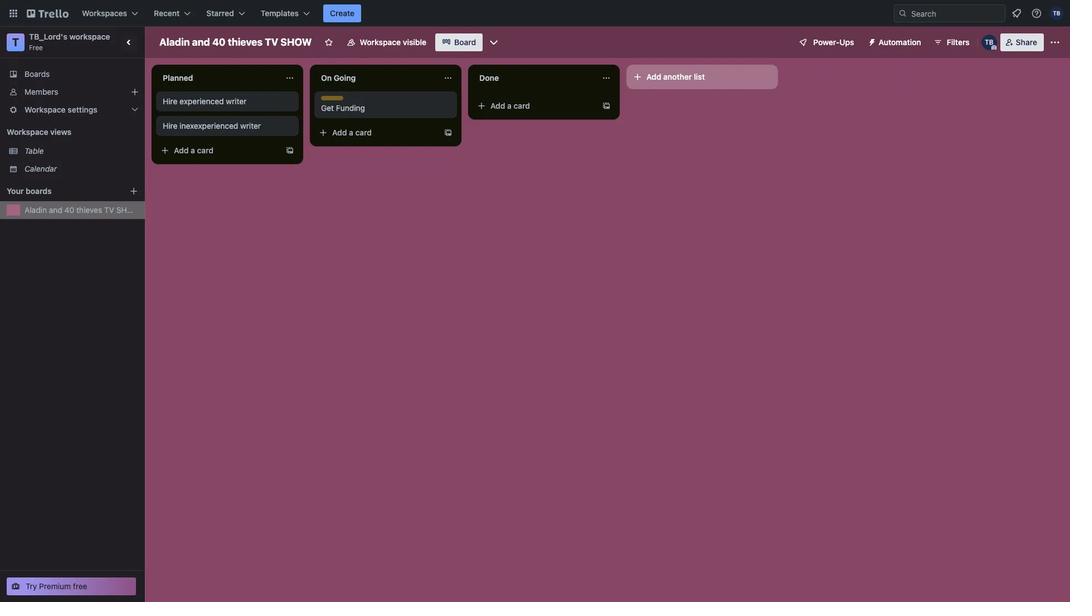 Task type: vqa. For each thing, say whether or not it's contained in the screenshot.
"Color: yellow, title: none" icon
no



Task type: locate. For each thing, give the bounding box(es) containing it.
2 vertical spatial card
[[197, 146, 214, 155]]

tb_lord's workspace free
[[29, 32, 110, 52]]

1 vertical spatial create from template… image
[[444, 128, 453, 137]]

workspace for workspace views
[[7, 127, 48, 137]]

40 inside 'text box'
[[212, 36, 226, 48]]

calendar
[[25, 164, 57, 173]]

aladin and 40 thieves tv show down starred dropdown button
[[159, 36, 312, 48]]

t
[[12, 36, 19, 49]]

workspace
[[360, 37, 401, 47], [25, 105, 66, 114], [7, 127, 48, 137]]

0 vertical spatial workspace
[[360, 37, 401, 47]]

card down funding
[[355, 128, 372, 137]]

create from template… image
[[285, 146, 294, 155]]

a
[[507, 101, 512, 110], [349, 128, 353, 137], [191, 146, 195, 155]]

add inside "button"
[[647, 72, 661, 81]]

card down inexexperienced
[[197, 146, 214, 155]]

thieves
[[228, 36, 263, 48], [76, 205, 102, 215]]

1 hire from the top
[[163, 96, 178, 106]]

thieves down your boards with 1 items element
[[76, 205, 102, 215]]

recent button
[[147, 4, 198, 22]]

2 horizontal spatial add a card button
[[473, 97, 598, 115]]

tv down templates
[[265, 36, 278, 48]]

1 horizontal spatial and
[[192, 36, 210, 48]]

calendar link
[[25, 163, 138, 175]]

search image
[[899, 9, 908, 18]]

a down funding
[[349, 128, 353, 137]]

1 horizontal spatial tv
[[265, 36, 278, 48]]

0 vertical spatial add a card
[[491, 101, 530, 110]]

0 vertical spatial thieves
[[228, 36, 263, 48]]

show down add board icon
[[116, 205, 140, 215]]

0 vertical spatial show
[[281, 36, 312, 48]]

automation
[[879, 37, 921, 47]]

power-
[[814, 37, 840, 47]]

boards
[[25, 69, 50, 79]]

add a card for planned
[[174, 146, 214, 155]]

a for done
[[507, 101, 512, 110]]

tv inside 'text box'
[[265, 36, 278, 48]]

visible
[[403, 37, 427, 47]]

0 vertical spatial hire
[[163, 96, 178, 106]]

views
[[50, 127, 71, 137]]

workspace inside popup button
[[25, 105, 66, 114]]

add another list
[[647, 72, 705, 81]]

0 vertical spatial writer
[[226, 96, 247, 106]]

boards link
[[0, 65, 145, 83]]

add a card for on going
[[332, 128, 372, 137]]

writer up hire inexexperienced writer link
[[226, 96, 247, 106]]

40
[[212, 36, 226, 48], [64, 205, 74, 215]]

workspace for workspace settings
[[25, 105, 66, 114]]

1 horizontal spatial aladin and 40 thieves tv show
[[159, 36, 312, 48]]

hire left inexexperienced
[[163, 121, 178, 130]]

1 vertical spatial card
[[355, 128, 372, 137]]

and down starred
[[192, 36, 210, 48]]

1 vertical spatial hire
[[163, 121, 178, 130]]

table link
[[25, 146, 138, 157]]

create button
[[323, 4, 361, 22]]

Search field
[[908, 5, 1005, 22]]

workspace navigation collapse icon image
[[122, 35, 137, 50]]

experienced
[[180, 96, 224, 106]]

0 vertical spatial tv
[[265, 36, 278, 48]]

your
[[7, 186, 24, 196]]

and down your boards with 1 items element
[[49, 205, 62, 215]]

hire inexexperienced writer link
[[163, 120, 292, 132]]

add down get funding
[[332, 128, 347, 137]]

free
[[73, 582, 87, 591]]

1 horizontal spatial add a card
[[332, 128, 372, 137]]

1 vertical spatial show
[[116, 205, 140, 215]]

workspace up table
[[7, 127, 48, 137]]

0 vertical spatial card
[[514, 101, 530, 110]]

tb_lord's
[[29, 32, 67, 41]]

0 vertical spatial create from template… image
[[602, 101, 611, 110]]

0 horizontal spatial card
[[197, 146, 214, 155]]

aladin down boards
[[25, 205, 47, 215]]

free
[[29, 43, 43, 52]]

tv
[[265, 36, 278, 48], [104, 205, 114, 215]]

0 horizontal spatial aladin and 40 thieves tv show
[[25, 205, 140, 215]]

aladin and 40 thieves tv show down your boards with 1 items element
[[25, 205, 140, 215]]

0 vertical spatial a
[[507, 101, 512, 110]]

1 vertical spatial aladin and 40 thieves tv show
[[25, 205, 140, 215]]

add a card down "done"
[[491, 101, 530, 110]]

hire inexexperienced writer
[[163, 121, 261, 130]]

workspace visible
[[360, 37, 427, 47]]

card down done text field
[[514, 101, 530, 110]]

1 horizontal spatial add a card button
[[314, 124, 439, 142]]

filters
[[947, 37, 970, 47]]

going
[[334, 73, 356, 83]]

members
[[25, 87, 58, 96]]

1 vertical spatial writer
[[240, 121, 261, 130]]

1 vertical spatial tv
[[104, 205, 114, 215]]

card for planned
[[197, 146, 214, 155]]

a down inexexperienced
[[191, 146, 195, 155]]

show
[[281, 36, 312, 48], [116, 205, 140, 215]]

0 horizontal spatial add a card
[[174, 146, 214, 155]]

1 vertical spatial and
[[49, 205, 62, 215]]

hire
[[163, 96, 178, 106], [163, 121, 178, 130]]

tv down 'calendar' link
[[104, 205, 114, 215]]

tb_lord (tylerblack44) image
[[982, 35, 997, 50]]

filters button
[[930, 33, 973, 51]]

workspace settings
[[25, 105, 97, 114]]

0 vertical spatial 40
[[212, 36, 226, 48]]

On Going text field
[[314, 69, 437, 87]]

aladin
[[159, 36, 190, 48], [25, 205, 47, 215]]

1 horizontal spatial a
[[349, 128, 353, 137]]

2 vertical spatial workspace
[[7, 127, 48, 137]]

1 horizontal spatial 40
[[212, 36, 226, 48]]

add for planned
[[174, 146, 189, 155]]

0 horizontal spatial a
[[191, 146, 195, 155]]

and
[[192, 36, 210, 48], [49, 205, 62, 215]]

funding
[[336, 103, 365, 113]]

workspace for workspace visible
[[360, 37, 401, 47]]

table
[[25, 146, 44, 156]]

0 horizontal spatial create from template… image
[[444, 128, 453, 137]]

tyler black (tylerblack44) image
[[1050, 7, 1064, 20]]

create from template… image for done
[[602, 101, 611, 110]]

planned
[[163, 73, 193, 83]]

40 down starred
[[212, 36, 226, 48]]

0 vertical spatial aladin and 40 thieves tv show
[[159, 36, 312, 48]]

show inside 'text box'
[[281, 36, 312, 48]]

40 down your boards with 1 items element
[[64, 205, 74, 215]]

a for on going
[[349, 128, 353, 137]]

1 horizontal spatial aladin
[[159, 36, 190, 48]]

aladin and 40 thieves tv show
[[159, 36, 312, 48], [25, 205, 140, 215]]

add down inexexperienced
[[174, 146, 189, 155]]

card
[[514, 101, 530, 110], [355, 128, 372, 137], [197, 146, 214, 155]]

color: yellow, title: "less than $25m" element
[[321, 96, 343, 100]]

add down "done"
[[491, 101, 505, 110]]

1 horizontal spatial create from template… image
[[602, 101, 611, 110]]

starred button
[[200, 4, 252, 22]]

2 hire from the top
[[163, 121, 178, 130]]

add a card down funding
[[332, 128, 372, 137]]

1 vertical spatial workspace
[[25, 105, 66, 114]]

templates button
[[254, 4, 317, 22]]

hire for hire inexexperienced writer
[[163, 121, 178, 130]]

add a card button down hire inexexperienced writer
[[156, 142, 281, 159]]

thieves down starred dropdown button
[[228, 36, 263, 48]]

aladin and 40 thieves tv show link
[[25, 205, 140, 216]]

1 vertical spatial add a card
[[332, 128, 372, 137]]

0 vertical spatial and
[[192, 36, 210, 48]]

1 vertical spatial thieves
[[76, 205, 102, 215]]

2 horizontal spatial add a card
[[491, 101, 530, 110]]

add a card button for planned
[[156, 142, 281, 159]]

writer down 'hire experienced writer' link
[[240, 121, 261, 130]]

2 horizontal spatial card
[[514, 101, 530, 110]]

0 horizontal spatial tv
[[104, 205, 114, 215]]

1 vertical spatial 40
[[64, 205, 74, 215]]

on going
[[321, 73, 356, 83]]

1 vertical spatial aladin
[[25, 205, 47, 215]]

add
[[647, 72, 661, 81], [491, 101, 505, 110], [332, 128, 347, 137], [174, 146, 189, 155]]

create from template… image
[[602, 101, 611, 110], [444, 128, 453, 137]]

1 horizontal spatial show
[[281, 36, 312, 48]]

1 vertical spatial a
[[349, 128, 353, 137]]

workspace views
[[7, 127, 71, 137]]

1 horizontal spatial thieves
[[228, 36, 263, 48]]

workspace left visible
[[360, 37, 401, 47]]

2 horizontal spatial a
[[507, 101, 512, 110]]

show menu image
[[1050, 37, 1061, 48]]

add a card
[[491, 101, 530, 110], [332, 128, 372, 137], [174, 146, 214, 155]]

2 vertical spatial add a card
[[174, 146, 214, 155]]

show down templates popup button
[[281, 36, 312, 48]]

0 horizontal spatial add a card button
[[156, 142, 281, 159]]

add a card button down done text field
[[473, 97, 598, 115]]

add left another
[[647, 72, 661, 81]]

workspace down members at the left
[[25, 105, 66, 114]]

workspace inside button
[[360, 37, 401, 47]]

a down done text field
[[507, 101, 512, 110]]

0 horizontal spatial aladin
[[25, 205, 47, 215]]

primary element
[[0, 0, 1070, 27]]

your boards
[[7, 186, 52, 196]]

try premium free
[[26, 582, 87, 591]]

add a card down inexexperienced
[[174, 146, 214, 155]]

1 horizontal spatial card
[[355, 128, 372, 137]]

writer for hire inexexperienced writer
[[240, 121, 261, 130]]

add a card button
[[473, 97, 598, 115], [314, 124, 439, 142], [156, 142, 281, 159]]

0 vertical spatial aladin
[[159, 36, 190, 48]]

hire down the planned at the top
[[163, 96, 178, 106]]

writer
[[226, 96, 247, 106], [240, 121, 261, 130]]

t link
[[7, 33, 25, 51]]

0 notifications image
[[1010, 7, 1024, 20]]

add for on going
[[332, 128, 347, 137]]

workspace visible button
[[340, 33, 433, 51]]

aladin down "recent" popup button
[[159, 36, 190, 48]]

add a card button down get funding link
[[314, 124, 439, 142]]

card for done
[[514, 101, 530, 110]]

2 vertical spatial a
[[191, 146, 195, 155]]

get funding
[[321, 103, 365, 113]]



Task type: describe. For each thing, give the bounding box(es) containing it.
card for on going
[[355, 128, 372, 137]]

0 horizontal spatial 40
[[64, 205, 74, 215]]

done
[[479, 73, 499, 83]]

add a card button for done
[[473, 97, 598, 115]]

settings
[[68, 105, 97, 114]]

inexexperienced
[[180, 121, 238, 130]]

on
[[321, 73, 332, 83]]

board
[[454, 37, 476, 47]]

this member is an admin of this board. image
[[992, 45, 997, 50]]

open information menu image
[[1031, 8, 1043, 19]]

Planned text field
[[156, 69, 279, 87]]

premium
[[39, 582, 71, 591]]

your boards with 1 items element
[[7, 185, 113, 198]]

power-ups
[[814, 37, 854, 47]]

hire for hire experienced writer
[[163, 96, 178, 106]]

get funding link
[[321, 103, 450, 114]]

create
[[330, 8, 355, 18]]

Done text field
[[473, 69, 595, 87]]

share
[[1016, 37, 1038, 47]]

workspace
[[69, 32, 110, 41]]

aladin inside the "aladin and 40 thieves tv show" 'text box'
[[159, 36, 190, 48]]

boards
[[26, 186, 52, 196]]

board link
[[436, 33, 483, 51]]

try premium free button
[[7, 578, 136, 595]]

writer for hire experienced writer
[[226, 96, 247, 106]]

aladin and 40 thieves tv show inside 'text box'
[[159, 36, 312, 48]]

tb_lord's workspace link
[[29, 32, 110, 41]]

power-ups button
[[791, 33, 861, 51]]

workspaces
[[82, 8, 127, 18]]

add for done
[[491, 101, 505, 110]]

add board image
[[129, 187, 138, 196]]

ups
[[840, 37, 854, 47]]

share button
[[1001, 33, 1044, 51]]

members link
[[0, 83, 145, 101]]

add another list button
[[627, 65, 778, 89]]

Board name text field
[[154, 33, 318, 51]]

create from template… image for on going
[[444, 128, 453, 137]]

list
[[694, 72, 705, 81]]

sm image
[[863, 33, 879, 49]]

0 horizontal spatial show
[[116, 205, 140, 215]]

and inside 'text box'
[[192, 36, 210, 48]]

try
[[26, 582, 37, 591]]

workspace settings button
[[0, 101, 145, 119]]

automation button
[[863, 33, 928, 51]]

thieves inside 'text box'
[[228, 36, 263, 48]]

back to home image
[[27, 4, 69, 22]]

add a card for done
[[491, 101, 530, 110]]

starred
[[206, 8, 234, 18]]

workspaces button
[[75, 4, 145, 22]]

star or unstar board image
[[324, 38, 333, 47]]

another
[[664, 72, 692, 81]]

get
[[321, 103, 334, 113]]

0 horizontal spatial and
[[49, 205, 62, 215]]

customize views image
[[489, 37, 500, 48]]

a for planned
[[191, 146, 195, 155]]

add a card button for on going
[[314, 124, 439, 142]]

hire experienced writer
[[163, 96, 247, 106]]

0 horizontal spatial thieves
[[76, 205, 102, 215]]

templates
[[261, 8, 299, 18]]

hire experienced writer link
[[163, 96, 292, 107]]

recent
[[154, 8, 180, 18]]



